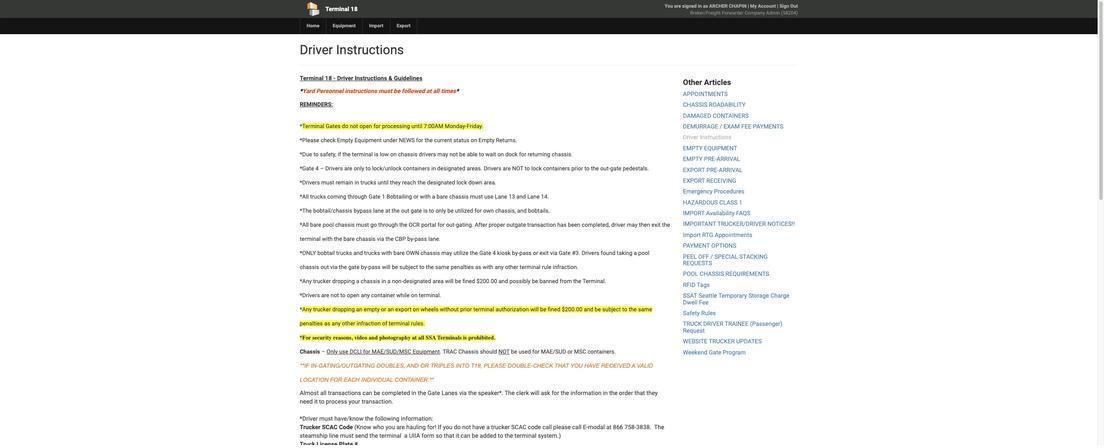 Task type: describe. For each thing, give the bounding box(es) containing it.
into
[[456, 363, 470, 370]]

0 horizontal spatial import
[[369, 23, 384, 29]]

gating/outgating
[[319, 363, 375, 370]]

2 empty from the left
[[479, 137, 495, 144]]

or left msc
[[568, 349, 573, 356]]

if
[[338, 151, 341, 158]]

0 horizontal spatial $200.00
[[477, 279, 498, 285]]

the inside (know who you are hauling for! if you do not have a trucker scac code call please call e-modal at 866 758-3838.  the steamship line must send the terminal  a uiia form so that it can be added to the terminal system.)
[[655, 424, 665, 431]]

pool
[[684, 271, 699, 278]]

who
[[373, 424, 384, 431]]

on for chassis
[[391, 151, 397, 158]]

are up the remain
[[345, 166, 353, 172]]

doubles,
[[377, 363, 406, 370]]

&
[[389, 75, 393, 82]]

0 vertical spatial arrival
[[717, 156, 741, 163]]

charge
[[771, 293, 790, 300]]

1 export from the top
[[684, 167, 706, 174]]

the bobtail/chassis bypass lane at the out gate is to only be utilized for own chassis, and bobtails.
[[302, 208, 550, 214]]

signed
[[683, 3, 697, 9]]

1 horizontal spatial prior
[[572, 166, 584, 172]]

and left possibly
[[499, 279, 509, 285]]

trucker
[[709, 339, 735, 345]]

0 horizontal spatial /
[[711, 254, 714, 260]]

other inside any trucker dropping an empty or an export on wheels without prior terminal authorization will be fined $200.00 and be subject to the same penalties as any other infraction of terminal rules.
[[342, 321, 356, 327]]

will inside almost all transactions can be completed in the gate lanes via the speaker*. the clerk will ask for the information in the order that they need it to process your transaction.
[[531, 390, 540, 397]]

will inside only bobtail trucks and trucks with bare own chassis may utilize the gate 4 kiosk by-pass or exit via gate #3. drivers found taking a pool chassis out via the gate by-pass will be subject to the same penalties as with any other terminal rule infraction.
[[382, 264, 391, 271]]

terminal inside all bare pool chassis must go through the ocr portal for out-gating. after proper outgate transaction has been completed, driver may then exit the terminal with the bare chassis via the cbp by-pass lane.
[[300, 236, 321, 243]]

please
[[554, 424, 571, 431]]

1 vertical spatial pre-
[[707, 167, 720, 174]]

1 an from the left
[[356, 307, 363, 313]]

other
[[684, 78, 703, 87]]

faqs
[[737, 210, 751, 217]]

1 vertical spatial not
[[499, 349, 510, 356]]

trucks right bobtail
[[336, 250, 352, 257]]

it inside (know who you are hauling for! if you do not have a trucker scac code call please call e-modal at 866 758-3838.  the steamship line must send the terminal  a uiia form so that it can be added to the terminal system.)
[[456, 433, 460, 440]]

be inside (know who you are hauling for! if you do not have a trucker scac code call please call e-modal at 866 758-3838.  the steamship line must send the terminal  a uiia form so that it can be added to the terminal system.)
[[472, 433, 479, 440]]

own
[[484, 208, 494, 214]]

that inside (know who you are hauling for! if you do not have a trucker scac code call please call e-modal at 866 758-3838.  the steamship line must send the terminal  a uiia form so that it can be added to the terminal system.)
[[444, 433, 455, 440]]

to inside almost all transactions can be completed in the gate lanes via the speaker*. the clerk will ask for the information in the order that they need it to process your transaction.
[[319, 399, 325, 406]]

0 vertical spatial designated
[[438, 166, 466, 172]]

must down &
[[379, 88, 392, 95]]

website
[[684, 339, 708, 345]]

2 chassis from the left
[[459, 349, 479, 356]]

bobtails.
[[529, 208, 550, 214]]

terminal up * for security reasons, video and photography at all ssa terminals is prohibited.
[[389, 321, 410, 327]]

drivers inside only bobtail trucks and trucks with bare own chassis may utilize the gate 4 kiosk by-pass or exit via gate #3. drivers found taking a pool chassis out via the gate by-pass will be subject to the same penalties as with any other terminal rule infraction.
[[582, 250, 600, 257]]

chassis down only
[[300, 264, 319, 271]]

guidelines
[[394, 75, 423, 82]]

chassis down lane.
[[421, 250, 440, 257]]

through inside all bare pool chassis must go through the ocr portal for out-gating. after proper outgate transaction has been completed, driver may then exit the terminal with the bare chassis via the cbp by-pass lane.
[[379, 222, 398, 228]]

on right "status"
[[471, 137, 478, 144]]

or inside any trucker dropping an empty or an export on wheels without prior terminal authorization will be fined $200.00 and be subject to the same penalties as any other infraction of terminal rules.
[[381, 307, 387, 313]]

for left own on the top left of page
[[475, 208, 482, 214]]

1 vertical spatial instructions
[[355, 75, 387, 82]]

a up *drivers are not to open any container while on terminal.
[[356, 279, 360, 285]]

be down terminal.
[[595, 307, 601, 313]]

0 horizontal spatial 1
[[382, 194, 385, 200]]

gate left #3.
[[559, 250, 571, 257]]

check
[[533, 363, 553, 370]]

need
[[300, 399, 313, 406]]

prior inside any trucker dropping an empty or an export on wheels without prior terminal authorization will be fined $200.00 and be subject to the same penalties as any other infraction of terminal rules.
[[461, 307, 472, 313]]

portal
[[422, 222, 436, 228]]

and right 13
[[517, 194, 526, 200]]

via inside almost all transactions can be completed in the gate lanes via the speaker*. the clerk will ask for the information in the order that they need it to process your transaction.
[[459, 390, 467, 397]]

lane
[[373, 208, 384, 214]]

be left 'banned'
[[532, 279, 539, 285]]

1 horizontal spatial driver
[[337, 75, 354, 82]]

#3.
[[572, 250, 581, 257]]

news
[[399, 137, 415, 144]]

(know
[[355, 424, 372, 431]]

notices!!
[[768, 221, 795, 228]]

program
[[723, 349, 746, 356]]

1 you from the left
[[386, 424, 395, 431]]

articles
[[705, 78, 732, 87]]

be left followed on the left of the page
[[394, 88, 401, 95]]

may inside only bobtail trucks and trucks with bare own chassis may utilize the gate 4 kiosk by-pass or exit via gate #3. drivers found taking a pool chassis out via the gate by-pass will be subject to the same penalties as with any other terminal rule infraction.
[[442, 250, 452, 257]]

be right area
[[455, 279, 462, 285]]

be left used
[[511, 349, 518, 356]]

updates
[[737, 339, 762, 345]]

bare down bypass on the top of page
[[344, 236, 355, 243]]

with inside all bare pool chassis must go through the ocr portal for out-gating. after proper outgate transaction has been completed, driver may then exit the terminal with the bare chassis via the cbp by-pass lane.
[[322, 236, 333, 243]]

reasons,
[[333, 335, 353, 341]]

gate left kiosk
[[480, 250, 492, 257]]

in right the remain
[[355, 180, 359, 186]]

rfid tags link
[[684, 282, 710, 289]]

1 horizontal spatial out-
[[601, 166, 611, 172]]

will inside any trucker dropping an empty or an export on wheels without prior terminal authorization will be fined $200.00 and be subject to the same penalties as any other infraction of terminal rules.
[[531, 307, 539, 313]]

1 inside other articles appointments chassis roadability damaged containers demurrage / exam fee payments driver instructions empty equipment empty pre-arrival export pre-arrival export receiving emergency procedures hazardous class 1 import availability faqs important trucker/driver notices!! import rtg appointments payment options peel off / special stacking requests pool chassis requirements rfid tags ssat seattle temporary storage charge dwell fee safety rules truck driver trainee (passenger) request website trucker updates weekend gate program
[[740, 199, 743, 206]]

1 vertical spatial arrival
[[720, 167, 743, 174]]

dropping for an
[[333, 307, 355, 313]]

1 vertical spatial until
[[378, 180, 389, 186]]

all inside almost all transactions can be completed in the gate lanes via the speaker*. the clerk will ask for the information in the order that they need it to process your transaction.
[[321, 390, 327, 397]]

chassis down bobtail/chassis
[[335, 222, 355, 228]]

export link
[[390, 18, 417, 34]]

in-
[[311, 363, 319, 370]]

reach
[[402, 180, 417, 186]]

and right video
[[369, 335, 378, 341]]

drivers down if
[[326, 166, 343, 172]]

drivers down due
[[302, 180, 320, 186]]

not inside (know who you are hauling for! if you do not have a trucker scac code call please call e-modal at 866 758-3838.  the steamship line must send the terminal  a uiia form so that it can be added to the terminal system.)
[[463, 424, 471, 431]]

chassis up *drivers are not to open any container while on terminal.
[[361, 279, 380, 285]]

terminal inside only bobtail trucks and trucks with bare own chassis may utilize the gate 4 kiosk by-pass or exit via gate #3. drivers found taking a pool chassis out via the gate by-pass will be subject to the same penalties as with any other terminal rule infraction.
[[520, 264, 541, 271]]

chassis up utilized
[[450, 194, 469, 200]]

at right followed on the left of the page
[[427, 88, 432, 95]]

2 | from the left
[[778, 3, 779, 9]]

trucker inside (know who you are hauling for! if you do not have a trucker scac code call please call e-modal at 866 758-3838.  the steamship line must send the terminal  a uiia form so that it can be added to the terminal system.)
[[492, 424, 510, 431]]

received
[[602, 363, 631, 370]]

a
[[632, 363, 636, 370]]

must inside *driver must have/know the following information: trucker scac code
[[320, 416, 333, 423]]

gate down due
[[302, 166, 314, 172]]

pool chassis requirements link
[[684, 271, 770, 278]]

my
[[751, 3, 757, 9]]

they inside almost all transactions can be completed in the gate lanes via the speaker*. the clerk will ask for the information in the order that they need it to process your transaction.
[[647, 390, 658, 397]]

have/know
[[335, 416, 364, 423]]

bobtail
[[318, 250, 335, 257]]

import availability faqs link
[[684, 210, 751, 217]]

gate up lane
[[369, 194, 381, 200]]

uiia
[[409, 433, 420, 440]]

1 horizontal spatial any
[[361, 293, 370, 299]]

ocr
[[409, 222, 420, 228]]

can inside (know who you are hauling for! if you do not have a trucker scac code call please call e-modal at 866 758-3838.  the steamship line must send the terminal  a uiia form so that it can be added to the terminal system.)
[[461, 433, 471, 440]]

in down due to safety, if the terminal is low on chassis drivers may not be able to wait on dock for returning chassis.
[[432, 166, 436, 172]]

triples
[[431, 363, 454, 370]]

*please
[[300, 137, 320, 144]]

as inside any trucker dropping an empty or an export on wheels without prior terminal authorization will be fined $200.00 and be subject to the same penalties as any other infraction of terminal rules.
[[324, 321, 331, 327]]

under
[[383, 137, 398, 144]]

that inside almost all transactions can be completed in the gate lanes via the speaker*. the clerk will ask for the information in the order that they need it to process your transaction.
[[635, 390, 646, 397]]

dock
[[506, 151, 518, 158]]

are right *drivers
[[322, 293, 330, 299]]

0 vertical spatial they
[[390, 180, 401, 186]]

1 vertical spatial equipment
[[355, 137, 382, 144]]

bare down bobtail/chassis
[[310, 222, 322, 228]]

for right dcli
[[363, 349, 371, 356]]

1 horizontal spatial until
[[412, 123, 423, 130]]

0 vertical spatial instructions
[[336, 42, 404, 57]]

bare inside only bobtail trucks and trucks with bare own chassis may utilize the gate 4 kiosk by-pass or exit via gate #3. drivers found taking a pool chassis out via the gate by-pass will be subject to the same penalties as with any other terminal rule infraction.
[[394, 250, 405, 257]]

trucker for any trucker dropping a chassis in a non-designated area will be fined $200.00 and possibly be banned from the terminal.
[[313, 279, 331, 285]]

double-
[[508, 363, 533, 370]]

emergency
[[684, 188, 713, 195]]

payment
[[684, 243, 710, 250]]

with left own
[[382, 250, 392, 257]]

broker/freight
[[691, 10, 721, 16]]

or inside only bobtail trucks and trucks with bare own chassis may utilize the gate 4 kiosk by-pass or exit via gate #3. drivers found taking a pool chassis out via the gate by-pass will be subject to the same penalties as with any other terminal rule infraction.
[[533, 250, 539, 257]]

trucks down go
[[365, 250, 380, 257]]

possibly
[[510, 279, 531, 285]]

1 vertical spatial –
[[322, 349, 325, 356]]

bare up the bobtail/chassis bypass lane at the out gate is to only be utilized for own chassis, and bobtails.
[[437, 194, 448, 200]]

for left processing
[[374, 123, 381, 130]]

any inside any trucker dropping an empty or an export on wheels without prior terminal authorization will be fined $200.00 and be subject to the same penalties as any other infraction of terminal rules.
[[332, 321, 341, 327]]

will right area
[[445, 279, 454, 285]]

the inside any trucker dropping an empty or an export on wheels without prior terminal authorization will be fined $200.00 and be subject to the same penalties as any other infraction of terminal rules.
[[629, 307, 637, 313]]

terminal up the prohibited.
[[474, 307, 495, 313]]

almost
[[300, 390, 319, 397]]

any trucker dropping a chassis in a non-designated area will be fined $200.00 and possibly be banned from the terminal.
[[302, 279, 607, 285]]

1 containers from the left
[[403, 166, 430, 172]]

added
[[480, 433, 497, 440]]

0 vertical spatial lock
[[532, 166, 542, 172]]

1 horizontal spatial gate
[[411, 208, 422, 214]]

please
[[484, 363, 506, 370]]

photography
[[380, 335, 411, 341]]

2 export from the top
[[684, 178, 706, 184]]

for right dock
[[519, 151, 527, 158]]

chassis down *please check empty equipment under news for the current status on empty returns.
[[398, 151, 418, 158]]

you
[[571, 363, 583, 370]]

with down all bare pool chassis must go through the ocr portal for out-gating. after proper outgate transaction has been completed, driver may then exit the terminal with the bare chassis via the cbp by-pass lane.
[[483, 264, 494, 271]]

* for security reasons, video and photography at all ssa terminals is prohibited.
[[300, 335, 496, 341]]

fee
[[742, 123, 752, 130]]

not right gates
[[350, 123, 358, 130]]

truck driver trainee (passenger) request link
[[684, 321, 783, 335]]

for right "news"
[[416, 137, 424, 144]]

terminal down code
[[515, 433, 537, 440]]

1 call from the left
[[543, 424, 552, 431]]

pool inside all bare pool chassis must go through the ocr portal for out-gating. after proper outgate transaction has been completed, driver may then exit the terminal with the bare chassis via the cbp by-pass lane.
[[323, 222, 334, 228]]

14.
[[541, 194, 549, 200]]

$200.00 inside any trucker dropping an empty or an export on wheels without prior terminal authorization will be fined $200.00 and be subject to the same penalties as any other infraction of terminal rules.
[[562, 307, 583, 313]]

on right wait on the top left of page
[[498, 151, 504, 158]]

trucks left coming
[[310, 194, 326, 200]]

0 vertical spatial through
[[348, 194, 368, 200]]

container.**
[[395, 377, 434, 384]]

found
[[601, 250, 616, 257]]

same inside any trucker dropping an empty or an export on wheels without prior terminal authorization will be fined $200.00 and be subject to the same penalties as any other infraction of terminal rules.
[[639, 307, 653, 313]]

2 you from the left
[[443, 424, 453, 431]]

in right information
[[603, 390, 608, 397]]

via inside all bare pool chassis must go through the ocr portal for out-gating. after proper outgate transaction has been completed, driver may then exit the terminal with the bare chassis via the cbp by-pass lane.
[[377, 236, 384, 243]]

any inside only bobtail trucks and trucks with bare own chassis may utilize the gate 4 kiosk by-pass or exit via gate #3. drivers found taking a pool chassis out via the gate by-pass will be subject to the same penalties as with any other terminal rule infraction.
[[495, 264, 504, 271]]

1 empty from the left
[[337, 137, 353, 144]]

must down down at the left top
[[470, 194, 483, 200]]

2 lane from the left
[[528, 194, 540, 200]]

at down rules.
[[412, 335, 417, 341]]

only bobtail trucks and trucks with bare own chassis may utilize the gate 4 kiosk by-pass or exit via gate #3. drivers found taking a pool chassis out via the gate by-pass will be subject to the same penalties as with any other terminal rule infraction.
[[300, 250, 650, 271]]

a inside only bobtail trucks and trucks with bare own chassis may utilize the gate 4 kiosk by-pass or exit via gate #3. drivers found taking a pool chassis out via the gate by-pass will be subject to the same penalties as with any other terminal rule infraction.
[[634, 250, 637, 257]]

driver inside other articles appointments chassis roadability damaged containers demurrage / exam fee payments driver instructions empty equipment empty pre-arrival export pre-arrival export receiving emergency procedures hazardous class 1 import availability faqs important trucker/driver notices!! import rtg appointments payment options peel off / special stacking requests pool chassis requirements rfid tags ssat seattle temporary storage charge dwell fee safety rules truck driver trainee (passenger) request website trucker updates weekend gate program
[[684, 134, 699, 141]]

chassis down go
[[356, 236, 376, 243]]

out inside only bobtail trucks and trucks with bare own chassis may utilize the gate 4 kiosk by-pass or exit via gate #3. drivers found taking a pool chassis out via the gate by-pass will be subject to the same penalties as with any other terminal rule infraction.
[[321, 264, 329, 271]]

personnel
[[316, 88, 344, 95]]

export pre-arrival link
[[684, 167, 743, 174]]

msc
[[575, 349, 587, 356]]

must left the remain
[[322, 180, 334, 186]]

0 horizontal spatial pass
[[369, 264, 381, 271]]

in left non-
[[382, 279, 386, 285]]

0 vertical spatial open
[[360, 123, 372, 130]]

2 call from the left
[[573, 424, 582, 431]]

requests
[[684, 260, 713, 267]]

driver
[[612, 222, 626, 228]]

dropping for a
[[333, 279, 355, 285]]

0 vertical spatial not
[[513, 166, 524, 172]]

terminal down who
[[380, 433, 402, 440]]

order
[[620, 390, 634, 397]]

1 horizontal spatial is
[[424, 208, 428, 214]]

do inside (know who you are hauling for! if you do not have a trucker scac code call please call e-modal at 866 758-3838.  the steamship line must send the terminal  a uiia form so that it can be added to the terminal system.)
[[454, 424, 461, 431]]

0 vertical spatial –
[[320, 166, 324, 172]]

a inside (know who you are hauling for! if you do not have a trucker scac code call please call e-modal at 866 758-3838.  the steamship line must send the terminal  a uiia form so that it can be added to the terminal system.)
[[487, 424, 490, 431]]

2 vertical spatial designated
[[403, 279, 432, 285]]

all trucks coming through gate 1 bobtailing or with a bare chassis must use lane 13 and lane 14.
[[302, 194, 549, 200]]

not right *drivers
[[331, 293, 339, 299]]

by- inside all bare pool chassis must go through the ocr portal for out-gating. after proper outgate transaction has been completed, driver may then exit the terminal with the bare chassis via the cbp by-pass lane.
[[408, 236, 415, 243]]

0 vertical spatial gate
[[611, 166, 622, 172]]

and up outgate
[[518, 208, 527, 214]]

send
[[355, 433, 368, 440]]

0 vertical spatial do
[[342, 123, 349, 130]]

0 horizontal spatial only
[[354, 166, 365, 172]]

2 vertical spatial equipment
[[413, 349, 440, 356]]

be left utilized
[[448, 208, 454, 214]]

1 vertical spatial designated
[[427, 180, 456, 186]]

rfid
[[684, 282, 696, 289]]

safety
[[684, 310, 700, 317]]

any for any trucker dropping an empty or an export on wheels without prior terminal authorization will be fined $200.00 and be subject to the same penalties as any other infraction of terminal rules.
[[302, 307, 312, 313]]

0 vertical spatial /
[[720, 123, 723, 130]]

scac inside (know who you are hauling for! if you do not have a trucker scac code call please call e-modal at 866 758-3838.  the steamship line must send the terminal  a uiia form so that it can be added to the terminal system.)
[[512, 424, 527, 431]]

via up rule
[[551, 250, 558, 257]]

trucker/driver
[[718, 221, 767, 228]]

down
[[469, 180, 483, 186]]

(58204)
[[782, 10, 799, 16]]

only
[[302, 250, 316, 257]]

be left the able
[[460, 151, 466, 158]]

are inside (know who you are hauling for! if you do not have a trucker scac code call please call e-modal at 866 758-3838.  the steamship line must send the terminal  a uiia form so that it can be added to the terminal system.)
[[397, 424, 405, 431]]

0 horizontal spatial is
[[374, 151, 379, 158]]

0 horizontal spatial by-
[[361, 264, 369, 271]]

availability
[[707, 210, 735, 217]]

safety rules link
[[684, 310, 717, 317]]

import
[[684, 210, 705, 217]]

you are signed in as archer chapin | my account | sign out broker/freight forwarder company admin (58204)
[[665, 3, 799, 16]]

13
[[509, 194, 515, 200]]

ssat
[[684, 293, 698, 300]]

video
[[355, 335, 368, 341]]

on for terminal.
[[411, 293, 418, 299]]

0 horizontal spatial driver
[[300, 42, 333, 57]]

bobtail/chassis
[[313, 208, 353, 214]]

information
[[571, 390, 602, 397]]



Task type: locate. For each thing, give the bounding box(es) containing it.
1 horizontal spatial that
[[635, 390, 646, 397]]

drivers down wait on the top left of page
[[484, 166, 502, 172]]

1 vertical spatial chassis
[[700, 271, 725, 278]]

2 all from the top
[[302, 222, 309, 228]]

1 horizontal spatial 4
[[493, 250, 496, 257]]

the inside *driver must have/know the following information: trucker scac code
[[365, 416, 374, 423]]

*drivers
[[300, 293, 320, 299]]

must inside (know who you are hauling for! if you do not have a trucker scac code call please call e-modal at 866 758-3838.  the steamship line must send the terminal  a uiia form so that it can be added to the terminal system.)
[[340, 433, 354, 440]]

1 vertical spatial they
[[647, 390, 658, 397]]

in
[[698, 3, 702, 9], [432, 166, 436, 172], [355, 180, 359, 186], [382, 279, 386, 285], [412, 390, 417, 397], [603, 390, 608, 397]]

2 an from the left
[[388, 307, 394, 313]]

outgate
[[507, 222, 526, 228]]

at
[[427, 88, 432, 95], [386, 208, 391, 214], [412, 335, 417, 341], [607, 424, 612, 431]]

a up the bobtail/chassis bypass lane at the out gate is to only be utilized for own chassis, and bobtails.
[[432, 194, 436, 200]]

1 horizontal spatial other
[[505, 264, 519, 271]]

2 horizontal spatial any
[[495, 264, 504, 271]]

proper
[[489, 222, 506, 228]]

for right ask
[[552, 390, 560, 397]]

1 vertical spatial only
[[436, 208, 446, 214]]

0 horizontal spatial call
[[543, 424, 552, 431]]

1 | from the left
[[748, 3, 750, 9]]

as up broker/freight
[[704, 3, 709, 9]]

– only use dcli for mae/sud/msc equipment . trac chassis should not be used for mae/sud or msc containers.
[[320, 349, 616, 356]]

with up the bobtail/chassis bypass lane at the out gate is to only be utilized for own chassis, and bobtails.
[[420, 194, 431, 200]]

or down reach
[[414, 194, 419, 200]]

due to safety, if the terminal is low on chassis drivers may not be able to wait on dock for returning chassis.
[[302, 151, 573, 158]]

0 vertical spatial equipment
[[333, 23, 356, 29]]

0 vertical spatial can
[[363, 390, 373, 397]]

2 empty from the top
[[684, 156, 703, 163]]

until down lock/unlock
[[378, 180, 389, 186]]

all for all trucks coming through gate 1 bobtailing or with a bare chassis must use lane 13 and lane 14.
[[302, 194, 309, 200]]

tags
[[697, 282, 710, 289]]

1 lane from the left
[[495, 194, 508, 200]]

trucker up "added" at left
[[492, 424, 510, 431]]

you
[[386, 424, 395, 431], [443, 424, 453, 431]]

company
[[745, 10, 766, 16]]

terminal up yard
[[300, 75, 324, 82]]

chassis
[[684, 102, 708, 108], [700, 271, 725, 278]]

gate left the pedestals.
[[611, 166, 622, 172]]

be up transaction.
[[374, 390, 381, 397]]

penalties inside any trucker dropping an empty or an export on wheels without prior terminal authorization will be fined $200.00 and be subject to the same penalties as any other infraction of terminal rules.
[[300, 321, 323, 327]]

almost all transactions can be completed in the gate lanes via the speaker*. the clerk will ask for the information in the order that they need it to process your transaction.
[[300, 390, 658, 406]]

1 horizontal spatial lane
[[528, 194, 540, 200]]

2 horizontal spatial pass
[[520, 250, 532, 257]]

exit up rule
[[540, 250, 549, 257]]

1 vertical spatial other
[[342, 321, 356, 327]]

and down terminal.
[[584, 307, 594, 313]]

any inside any trucker dropping an empty or an export on wheels without prior terminal authorization will be fined $200.00 and be subject to the same penalties as any other infraction of terminal rules.
[[302, 307, 312, 313]]

1 horizontal spatial as
[[476, 264, 482, 271]]

on right the 'while'
[[411, 293, 418, 299]]

terminal for terminal 18 - driver instructions & guidelines
[[300, 75, 324, 82]]

to inside only bobtail trucks and trucks with bare own chassis may utilize the gate 4 kiosk by-pass or exit via gate #3. drivers found taking a pool chassis out via the gate by-pass will be subject to the same penalties as with any other terminal rule infraction.
[[420, 264, 425, 271]]

designated
[[438, 166, 466, 172], [427, 180, 456, 186], [403, 279, 432, 285]]

as inside you are signed in as archer chapin | my account | sign out broker/freight forwarder company admin (58204)
[[704, 3, 709, 9]]

1 horizontal spatial fined
[[548, 307, 561, 313]]

chassis
[[300, 349, 320, 356], [459, 349, 479, 356]]

via down bobtail
[[331, 264, 338, 271]]

pass up *drivers are not to open any container while on terminal.
[[369, 264, 381, 271]]

instructions up 'equipment'
[[701, 134, 732, 141]]

0 horizontal spatial out-
[[446, 222, 456, 228]]

all
[[302, 194, 309, 200], [302, 222, 309, 228]]

1 vertical spatial fined
[[548, 307, 561, 313]]

the right 758-
[[655, 424, 665, 431]]

that
[[555, 363, 569, 370]]

stacking
[[740, 254, 768, 260]]

0 horizontal spatial |
[[748, 3, 750, 9]]

will left ask
[[531, 390, 540, 397]]

0 vertical spatial the
[[302, 208, 312, 214]]

1 vertical spatial pool
[[639, 250, 650, 257]]

1 vertical spatial use
[[339, 349, 349, 356]]

0 horizontal spatial containers
[[403, 166, 430, 172]]

gate inside only bobtail trucks and trucks with bare own chassis may utilize the gate 4 kiosk by-pass or exit via gate #3. drivers found taking a pool chassis out via the gate by-pass will be subject to the same penalties as with any other terminal rule infraction.
[[349, 264, 360, 271]]

in up broker/freight
[[698, 3, 702, 9]]

taking
[[617, 250, 633, 257]]

-
[[334, 75, 336, 82]]

any up reasons,
[[332, 321, 341, 327]]

0 horizontal spatial the
[[302, 208, 312, 214]]

completed,
[[582, 222, 610, 228]]

kiosk
[[498, 250, 511, 257]]

0 vertical spatial pre-
[[705, 156, 717, 163]]

1 horizontal spatial $200.00
[[562, 307, 583, 313]]

1 vertical spatial may
[[627, 222, 638, 228]]

0 vertical spatial subject
[[400, 264, 418, 271]]

wait
[[486, 151, 497, 158]]

driver right -
[[337, 75, 354, 82]]

it
[[315, 399, 318, 406], [456, 433, 460, 440]]

subject down terminal.
[[603, 307, 621, 313]]

1 horizontal spatial all
[[419, 335, 425, 341]]

1 vertical spatial through
[[379, 222, 398, 228]]

(passenger)
[[751, 321, 783, 328]]

2 vertical spatial the
[[655, 424, 665, 431]]

your
[[349, 399, 360, 406]]

2 horizontal spatial driver
[[684, 134, 699, 141]]

as inside only bobtail trucks and trucks with bare own chassis may utilize the gate 4 kiosk by-pass or exit via gate #3. drivers found taking a pool chassis out via the gate by-pass will be subject to the same penalties as with any other terminal rule infraction.
[[476, 264, 482, 271]]

0 horizontal spatial lane
[[495, 194, 508, 200]]

out down bobtailing
[[401, 208, 410, 214]]

off
[[699, 254, 710, 260]]

1 vertical spatial terminal
[[300, 75, 324, 82]]

truck
[[684, 321, 702, 328]]

instructions inside other articles appointments chassis roadability damaged containers demurrage / exam fee payments driver instructions empty equipment empty pre-arrival export pre-arrival export receiving emergency procedures hazardous class 1 import availability faqs important trucker/driver notices!! import rtg appointments payment options peel off / special stacking requests pool chassis requirements rfid tags ssat seattle temporary storage charge dwell fee safety rules truck driver trainee (passenger) request website trucker updates weekend gate program
[[701, 134, 732, 141]]

code
[[339, 424, 353, 431]]

status
[[454, 137, 470, 144]]

2 dropping from the top
[[333, 307, 355, 313]]

0 horizontal spatial subject
[[400, 264, 418, 271]]

exit inside only bobtail trucks and trucks with bare own chassis may utilize the gate 4 kiosk by-pass or exit via gate #3. drivers found taking a pool chassis out via the gate by-pass will be subject to the same penalties as with any other terminal rule infraction.
[[540, 250, 549, 257]]

mae/sud/msc
[[372, 349, 412, 356]]

0 vertical spatial as
[[704, 3, 709, 9]]

2 horizontal spatial gate
[[611, 166, 622, 172]]

1 vertical spatial all
[[302, 222, 309, 228]]

out-
[[601, 166, 611, 172], [446, 222, 456, 228]]

2 scac from the left
[[512, 424, 527, 431]]

trucker down *drivers
[[313, 307, 331, 313]]

any down kiosk
[[495, 264, 504, 271]]

*drivers are not to open any container while on terminal.
[[300, 293, 442, 299]]

pool down bobtail/chassis
[[323, 222, 334, 228]]

on inside any trucker dropping an empty or an export on wheels without prior terminal authorization will be fined $200.00 and be subject to the same penalties as any other infraction of terminal rules.
[[413, 307, 420, 313]]

1 vertical spatial by-
[[512, 250, 520, 257]]

for right used
[[533, 349, 540, 356]]

at inside (know who you are hauling for! if you do not have a trucker scac code call please call e-modal at 866 758-3838.  the steamship line must send the terminal  a uiia form so that it can be added to the terminal system.)
[[607, 424, 612, 431]]

it right need
[[315, 399, 318, 406]]

pool inside only bobtail trucks and trucks with bare own chassis may utilize the gate 4 kiosk by-pass or exit via gate #3. drivers found taking a pool chassis out via the gate by-pass will be subject to the same penalties as with any other terminal rule infraction.
[[639, 250, 650, 257]]

prior right without
[[461, 307, 472, 313]]

2 vertical spatial by-
[[361, 264, 369, 271]]

all for ssa
[[419, 335, 425, 341]]

1 vertical spatial lock
[[457, 180, 467, 186]]

1 vertical spatial import
[[684, 232, 701, 239]]

0 horizontal spatial same
[[436, 264, 450, 271]]

for inside almost all transactions can be completed in the gate lanes via the speaker*. the clerk will ask for the information in the order that they need it to process your transaction.
[[552, 390, 560, 397]]

0 vertical spatial until
[[412, 123, 423, 130]]

4 down *please
[[316, 166, 319, 172]]

a up "added" at left
[[487, 424, 490, 431]]

lane.
[[429, 236, 441, 243]]

on right export
[[413, 307, 420, 313]]

the inside almost all transactions can be completed in the gate lanes via the speaker*. the clerk will ask for the information in the order that they need it to process your transaction.
[[505, 390, 515, 397]]

important trucker/driver notices!! link
[[684, 221, 795, 228]]

will right authorization
[[531, 307, 539, 313]]

2 containers from the left
[[544, 166, 570, 172]]

terminal 18 link
[[300, 0, 500, 18]]

empty pre-arrival link
[[684, 156, 741, 163]]

empty
[[337, 137, 353, 144], [479, 137, 495, 144]]

1 vertical spatial trucker
[[313, 307, 331, 313]]

1 vertical spatial it
[[456, 433, 460, 440]]

gate inside almost all transactions can be completed in the gate lanes via the speaker*. the clerk will ask for the information in the order that they need it to process your transaction.
[[428, 390, 440, 397]]

fee
[[700, 299, 709, 306]]

to inside any trucker dropping an empty or an export on wheels without prior terminal authorization will be fined $200.00 and be subject to the same penalties as any other infraction of terminal rules.
[[623, 307, 628, 313]]

0 horizontal spatial as
[[324, 321, 331, 327]]

as
[[704, 3, 709, 9], [476, 264, 482, 271], [324, 321, 331, 327]]

subject inside any trucker dropping an empty or an export on wheels without prior terminal authorization will be fined $200.00 and be subject to the same penalties as any other infraction of terminal rules.
[[603, 307, 621, 313]]

returns.
[[496, 137, 517, 144]]

wheels
[[421, 307, 439, 313]]

18 up equipment link on the left of page
[[351, 6, 358, 12]]

a left non-
[[388, 279, 391, 285]]

gate
[[611, 166, 622, 172], [411, 208, 422, 214], [349, 264, 360, 271]]

be down 'banned'
[[541, 307, 547, 313]]

*please check empty equipment under news for the current status on empty returns.
[[300, 137, 517, 144]]

drivers right #3.
[[582, 250, 600, 257]]

call left e-
[[573, 424, 582, 431]]

terminal for terminal 18
[[326, 6, 349, 12]]

in inside you are signed in as archer chapin | my account | sign out broker/freight forwarder company admin (58204)
[[698, 3, 702, 9]]

rules
[[702, 310, 717, 317]]

0 vertical spatial other
[[505, 264, 519, 271]]

each
[[344, 377, 360, 384]]

lane
[[495, 194, 508, 200], [528, 194, 540, 200]]

1 vertical spatial can
[[461, 433, 471, 440]]

can left "added" at left
[[461, 433, 471, 440]]

transaction
[[528, 222, 556, 228]]

exit inside all bare pool chassis must go through the ocr portal for out-gating. after proper outgate transaction has been completed, driver may then exit the terminal with the bare chassis via the cbp by-pass lane.
[[652, 222, 661, 228]]

0 horizontal spatial lock
[[457, 180, 467, 186]]

gate inside other articles appointments chassis roadability damaged containers demurrage / exam fee payments driver instructions empty equipment empty pre-arrival export pre-arrival export receiving emergency procedures hazardous class 1 import availability faqs important trucker/driver notices!! import rtg appointments payment options peel off / special stacking requests pool chassis requirements rfid tags ssat seattle temporary storage charge dwell fee safety rules truck driver trainee (passenger) request website trucker updates weekend gate program
[[709, 349, 722, 356]]

1 horizontal spatial the
[[505, 390, 515, 397]]

are inside you are signed in as archer chapin | my account | sign out broker/freight forwarder company admin (58204)
[[675, 3, 682, 9]]

any down *drivers
[[302, 307, 312, 313]]

1 dropping from the top
[[333, 279, 355, 285]]

1 horizontal spatial lock
[[532, 166, 542, 172]]

peel
[[684, 254, 697, 260]]

dropping left empty
[[333, 307, 355, 313]]

able
[[467, 151, 478, 158]]

pool
[[323, 222, 334, 228], [639, 250, 650, 257]]

*
[[300, 88, 303, 95], [456, 88, 459, 95], [300, 123, 302, 130], [300, 151, 302, 158], [300, 166, 302, 172], [300, 180, 302, 186], [300, 194, 302, 200], [300, 208, 302, 214], [300, 222, 302, 228], [300, 250, 302, 257], [300, 279, 302, 285], [300, 307, 302, 313], [300, 335, 302, 341]]

not down "status"
[[450, 151, 458, 158]]

or
[[414, 194, 419, 200], [533, 250, 539, 257], [381, 307, 387, 313], [568, 349, 573, 356]]

18 for terminal 18
[[351, 6, 358, 12]]

1 vertical spatial exit
[[540, 250, 549, 257]]

trucks down lock/unlock
[[361, 180, 377, 186]]

terminal left low
[[352, 151, 373, 158]]

2 vertical spatial instructions
[[701, 134, 732, 141]]

0 horizontal spatial use
[[339, 349, 349, 356]]

1 vertical spatial penalties
[[300, 321, 323, 327]]

must down code
[[340, 433, 354, 440]]

0 vertical spatial 18
[[351, 6, 358, 12]]

lane left 14.
[[528, 194, 540, 200]]

0 vertical spatial use
[[485, 194, 494, 200]]

18
[[351, 6, 358, 12], [325, 75, 332, 82]]

at right lane
[[386, 208, 391, 214]]

be inside almost all transactions can be completed in the gate lanes via the speaker*. the clerk will ask for the information in the order that they need it to process your transaction.
[[374, 390, 381, 397]]

terminal 18
[[326, 6, 358, 12]]

must inside all bare pool chassis must go through the ocr portal for out-gating. after proper outgate transaction has been completed, driver may then exit the terminal with the bare chassis via the cbp by-pass lane.
[[356, 222, 369, 228]]

subject down own
[[400, 264, 418, 271]]

subject inside only bobtail trucks and trucks with bare own chassis may utilize the gate 4 kiosk by-pass or exit via gate #3. drivers found taking a pool chassis out via the gate by-pass will be subject to the same penalties as with any other terminal rule infraction.
[[400, 264, 418, 271]]

if
[[438, 424, 442, 431]]

dropping up *drivers are not to open any container while on terminal.
[[333, 279, 355, 285]]

0 horizontal spatial 4
[[316, 166, 319, 172]]

0 horizontal spatial empty
[[337, 137, 353, 144]]

0 vertical spatial out
[[401, 208, 410, 214]]

arrival up receiving
[[720, 167, 743, 174]]

use
[[485, 194, 494, 200], [339, 349, 349, 356]]

it inside almost all transactions can be completed in the gate lanes via the speaker*. the clerk will ask for the information in the order that they need it to process your transaction.
[[315, 399, 318, 406]]

from
[[560, 279, 572, 285]]

chassis,
[[496, 208, 516, 214]]

1 horizontal spatial 18
[[351, 6, 358, 12]]

import up payment
[[684, 232, 701, 239]]

0 horizontal spatial fined
[[463, 279, 475, 285]]

payments
[[754, 123, 784, 130]]

trucker inside any trucker dropping an empty or an export on wheels without prior terminal authorization will be fined $200.00 and be subject to the same penalties as any other infraction of terminal rules.
[[313, 307, 331, 313]]

4 inside only bobtail trucks and trucks with bare own chassis may utilize the gate 4 kiosk by-pass or exit via gate #3. drivers found taking a pool chassis out via the gate by-pass will be subject to the same penalties as with any other terminal rule infraction.
[[493, 250, 496, 257]]

may inside all bare pool chassis must go through the ocr portal for out-gating. after proper outgate transaction has been completed, driver may then exit the terminal with the bare chassis via the cbp by-pass lane.
[[627, 222, 638, 228]]

the
[[425, 137, 433, 144], [343, 151, 351, 158], [591, 166, 599, 172], [418, 180, 426, 186], [392, 208, 400, 214], [400, 222, 408, 228], [663, 222, 671, 228], [334, 236, 342, 243], [386, 236, 394, 243], [470, 250, 478, 257], [339, 264, 347, 271], [426, 264, 434, 271], [574, 279, 582, 285], [629, 307, 637, 313], [418, 390, 426, 397], [469, 390, 477, 397], [561, 390, 570, 397], [610, 390, 618, 397], [365, 416, 374, 423], [370, 433, 378, 440], [505, 433, 513, 440]]

out- inside all bare pool chassis must go through the ocr portal for out-gating. after proper outgate transaction has been completed, driver may then exit the terminal with the bare chassis via the cbp by-pass lane.
[[446, 222, 456, 228]]

chassis.
[[552, 151, 573, 158]]

2 horizontal spatial is
[[463, 335, 467, 341]]

dropping inside any trucker dropping an empty or an export on wheels without prior terminal authorization will be fined $200.00 and be subject to the same penalties as any other infraction of terminal rules.
[[333, 307, 355, 313]]

you down following
[[386, 424, 395, 431]]

export
[[684, 167, 706, 174], [684, 178, 706, 184]]

0 vertical spatial exit
[[652, 222, 661, 228]]

0 horizontal spatial scac
[[322, 424, 338, 431]]

are left hauling at the bottom of page
[[397, 424, 405, 431]]

be inside only bobtail trucks and trucks with bare own chassis may utilize the gate 4 kiosk by-pass or exit via gate #3. drivers found taking a pool chassis out via the gate by-pass will be subject to the same penalties as with any other terminal rule infraction.
[[392, 264, 398, 271]]

1 horizontal spatial scac
[[512, 424, 527, 431]]

1 horizontal spatial out
[[401, 208, 410, 214]]

demurrage
[[684, 123, 719, 130]]

exam
[[724, 123, 740, 130]]

containers
[[713, 112, 749, 119]]

they
[[390, 180, 401, 186], [647, 390, 658, 397]]

must left go
[[356, 222, 369, 228]]

penalties up "for" in the left of the page
[[300, 321, 323, 327]]

export up export receiving link
[[684, 167, 706, 174]]

appointments link
[[684, 91, 728, 97]]

can inside almost all transactions can be completed in the gate lanes via the speaker*. the clerk will ask for the information in the order that they need it to process your transaction.
[[363, 390, 373, 397]]

1 all from the top
[[302, 194, 309, 200]]

1 horizontal spatial import
[[684, 232, 701, 239]]

0 vertical spatial out-
[[601, 166, 611, 172]]

1 scac from the left
[[322, 424, 338, 431]]

an left export
[[388, 307, 394, 313]]

gate
[[302, 166, 314, 172], [369, 194, 381, 200], [480, 250, 492, 257], [559, 250, 571, 257], [709, 349, 722, 356], [428, 390, 440, 397]]

or down transaction
[[533, 250, 539, 257]]

have
[[473, 424, 485, 431]]

sign
[[780, 3, 790, 9]]

1 empty from the top
[[684, 145, 703, 152]]

2 vertical spatial pass
[[369, 264, 381, 271]]

only
[[354, 166, 365, 172], [436, 208, 446, 214]]

import inside other articles appointments chassis roadability damaged containers demurrage / exam fee payments driver instructions empty equipment empty pre-arrival export pre-arrival export receiving emergency procedures hazardous class 1 import availability faqs important trucker/driver notices!! import rtg appointments payment options peel off / special stacking requests pool chassis requirements rfid tags ssat seattle temporary storage charge dwell fee safety rules truck driver trainee (passenger) request website trucker updates weekend gate program
[[684, 232, 701, 239]]

1 up faqs
[[740, 199, 743, 206]]

2 horizontal spatial by-
[[512, 250, 520, 257]]

chassis up damaged
[[684, 102, 708, 108]]

1 horizontal spatial only
[[436, 208, 446, 214]]

0 horizontal spatial it
[[315, 399, 318, 406]]

yard
[[303, 88, 315, 95]]

(know who you are hauling for! if you do not have a trucker scac code call please call e-modal at 866 758-3838.  the steamship line must send the terminal  a uiia form so that it can be added to the terminal system.)
[[300, 424, 665, 440]]

0 vertical spatial may
[[438, 151, 449, 158]]

1 horizontal spatial containers
[[544, 166, 570, 172]]

trainee
[[725, 321, 749, 328]]

penalties inside only bobtail trucks and trucks with bare own chassis may utilize the gate 4 kiosk by-pass or exit via gate #3. drivers found taking a pool chassis out via the gate by-pass will be subject to the same penalties as with any other terminal rule infraction.
[[451, 264, 474, 271]]

0 vertical spatial chassis
[[684, 102, 708, 108]]

0 horizontal spatial that
[[444, 433, 455, 440]]

the left bobtail/chassis
[[302, 208, 312, 214]]

1 vertical spatial is
[[424, 208, 428, 214]]

1 vertical spatial do
[[454, 424, 461, 431]]

on for wheels
[[413, 307, 420, 313]]

2 vertical spatial all
[[321, 390, 327, 397]]

in down container.**
[[412, 390, 417, 397]]

are down dock
[[503, 166, 511, 172]]

open left processing
[[360, 123, 372, 130]]

for inside all bare pool chassis must go through the ocr portal for out-gating. after proper outgate transaction has been completed, driver may then exit the terminal with the bare chassis via the cbp by-pass lane.
[[438, 222, 445, 228]]

do right if at the left bottom of page
[[454, 424, 461, 431]]

– down the safety,
[[320, 166, 324, 172]]

1 any from the top
[[302, 279, 312, 285]]

1 chassis from the left
[[300, 349, 320, 356]]

and inside any trucker dropping an empty or an export on wheels without prior terminal authorization will be fined $200.00 and be subject to the same penalties as any other infraction of terminal rules.
[[584, 307, 594, 313]]

1 horizontal spatial it
[[456, 433, 460, 440]]

on right low
[[391, 151, 397, 158]]

all for times
[[433, 88, 440, 95]]

all inside all bare pool chassis must go through the ocr portal for out-gating. after proper outgate transaction has been completed, driver may then exit the terminal with the bare chassis via the cbp by-pass lane.
[[302, 222, 309, 228]]

instructions down import link
[[336, 42, 404, 57]]

have
[[585, 363, 600, 370]]

and inside only bobtail trucks and trucks with bare own chassis may utilize the gate 4 kiosk by-pass or exit via gate #3. drivers found taking a pool chassis out via the gate by-pass will be subject to the same penalties as with any other terminal rule infraction.
[[354, 250, 363, 257]]

rtg
[[703, 232, 714, 239]]

out down bobtail
[[321, 264, 329, 271]]

1 vertical spatial dropping
[[333, 307, 355, 313]]

terminal up only
[[300, 236, 321, 243]]

chassis
[[398, 151, 418, 158], [450, 194, 469, 200], [335, 222, 355, 228], [356, 236, 376, 243], [421, 250, 440, 257], [300, 264, 319, 271], [361, 279, 380, 285]]

through up bypass on the top of page
[[348, 194, 368, 200]]

0 horizontal spatial they
[[390, 180, 401, 186]]

any for any trucker dropping a chassis in a non-designated area will be fined $200.00 and possibly be banned from the terminal.
[[302, 279, 312, 285]]

out- down utilized
[[446, 222, 456, 228]]

is down all trucks coming through gate 1 bobtailing or with a bare chassis must use lane 13 and lane 14.
[[424, 208, 428, 214]]

instructions up * yard personnel instructions must be followed at all times *
[[355, 75, 387, 82]]

1 vertical spatial that
[[444, 433, 455, 440]]

0 vertical spatial that
[[635, 390, 646, 397]]

bare
[[437, 194, 448, 200], [310, 222, 322, 228], [344, 236, 355, 243], [394, 250, 405, 257]]

speaker*.
[[478, 390, 504, 397]]

other inside only bobtail trucks and trucks with bare own chassis may utilize the gate 4 kiosk by-pass or exit via gate #3. drivers found taking a pool chassis out via the gate by-pass will be subject to the same penalties as with any other terminal rule infraction.
[[505, 264, 519, 271]]

is left low
[[374, 151, 379, 158]]

export receiving link
[[684, 178, 737, 184]]

0 horizontal spatial all
[[321, 390, 327, 397]]

2 vertical spatial may
[[442, 250, 452, 257]]

archer
[[710, 3, 728, 9]]

you right if at the left bottom of page
[[443, 424, 453, 431]]

by- right cbp
[[408, 236, 415, 243]]

equipment inside equipment link
[[333, 23, 356, 29]]

to inside (know who you are hauling for! if you do not have a trucker scac code call please call e-modal at 866 758-3838.  the steamship line must send the terminal  a uiia form so that it can be added to the terminal system.)
[[498, 433, 504, 440]]

2 any from the top
[[302, 307, 312, 313]]

via right lanes in the bottom of the page
[[459, 390, 467, 397]]

by- right kiosk
[[512, 250, 520, 257]]

all left ssa
[[419, 335, 425, 341]]

1 vertical spatial /
[[711, 254, 714, 260]]

same inside only bobtail trucks and trucks with bare own chassis may utilize the gate 4 kiosk by-pass or exit via gate #3. drivers found taking a pool chassis out via the gate by-pass will be subject to the same penalties as with any other terminal rule infraction.
[[436, 264, 450, 271]]

2 vertical spatial terminal
[[302, 123, 325, 130]]

trucker for any trucker dropping an empty or an export on wheels without prior terminal authorization will be fined $200.00 and be subject to the same penalties as any other infraction of terminal rules.
[[313, 307, 331, 313]]

1
[[382, 194, 385, 200], [740, 199, 743, 206]]

* yard personnel instructions must be followed at all times *
[[300, 88, 459, 95]]

scac inside *driver must have/know the following information: trucker scac code
[[322, 424, 338, 431]]

they left reach
[[390, 180, 401, 186]]

penalties down utilize at bottom left
[[451, 264, 474, 271]]

1 up lane
[[382, 194, 385, 200]]

pass inside all bare pool chassis must go through the ocr portal for out-gating. after proper outgate transaction has been completed, driver may then exit the terminal with the bare chassis via the cbp by-pass lane.
[[415, 236, 427, 243]]

18 for terminal 18 - driver instructions & guidelines
[[325, 75, 332, 82]]

0 horizontal spatial 18
[[325, 75, 332, 82]]

fined inside any trucker dropping an empty or an export on wheels without prior terminal authorization will be fined $200.00 and be subject to the same penalties as any other infraction of terminal rules.
[[548, 307, 561, 313]]

for
[[374, 123, 381, 130], [416, 137, 424, 144], [519, 151, 527, 158], [475, 208, 482, 214], [438, 222, 445, 228], [363, 349, 371, 356], [533, 349, 540, 356], [552, 390, 560, 397]]

empty up if
[[337, 137, 353, 144]]

.
[[440, 349, 442, 356]]

open
[[360, 123, 372, 130], [347, 293, 360, 299]]

1 vertical spatial open
[[347, 293, 360, 299]]

all for all bare pool chassis must go through the ocr portal for out-gating. after proper outgate transaction has been completed, driver may then exit the terminal with the bare chassis via the cbp by-pass lane.
[[302, 222, 309, 228]]

by-
[[408, 236, 415, 243], [512, 250, 520, 257], [361, 264, 369, 271]]

terminal 18 - driver instructions & guidelines
[[300, 75, 423, 82]]



Task type: vqa. For each thing, say whether or not it's contained in the screenshot.
the any in the the any trucker dropping an empty or an export on wheels without prior terminal authorization will be fined $200.00 and be subject to the same penalties as any other infraction of terminal rules.
no



